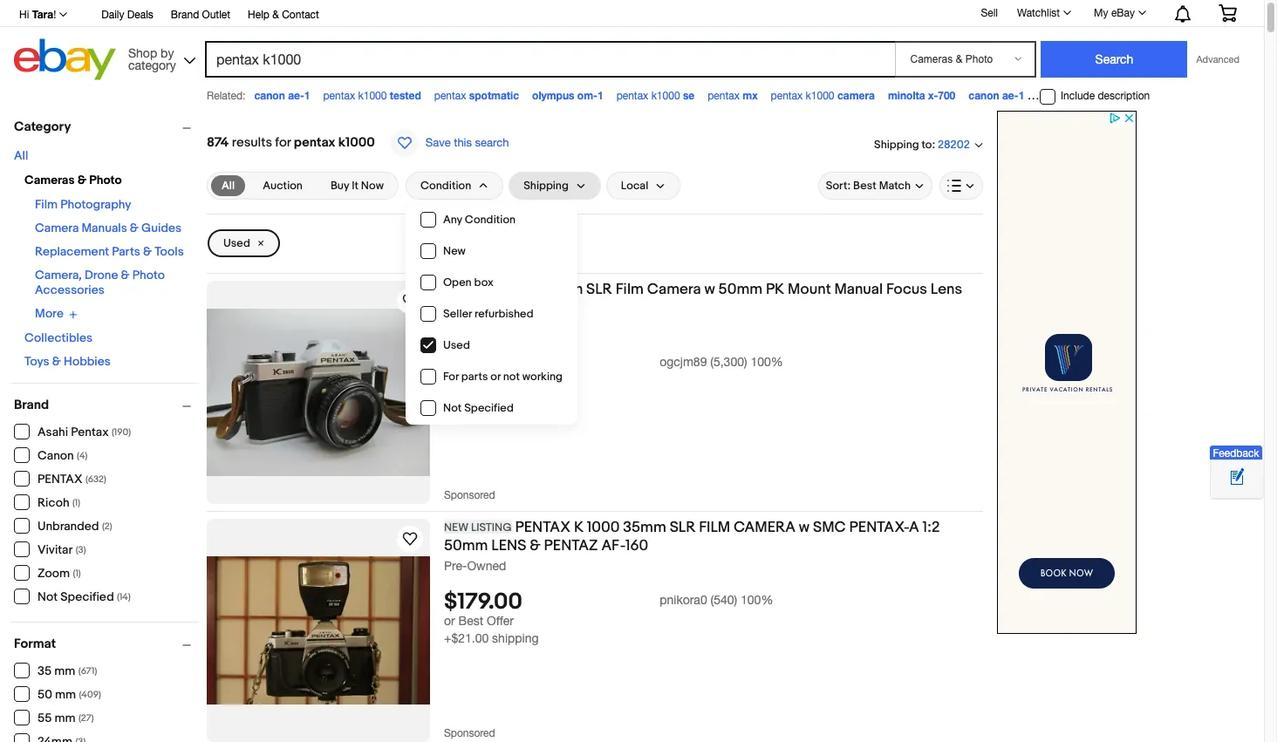 Task type: vqa. For each thing, say whether or not it's contained in the screenshot.
New Listing
yes



Task type: describe. For each thing, give the bounding box(es) containing it.
photography
[[60, 197, 131, 212]]

mm for 35 mm
[[54, 664, 75, 679]]

advanced link
[[1188, 42, 1248, 77]]

+$21.00
[[444, 632, 489, 646]]

cameras & photo
[[24, 173, 122, 188]]

pk
[[766, 281, 784, 298]]

category
[[14, 119, 71, 135]]

775
[[444, 410, 464, 425]]

mx
[[743, 89, 758, 102]]

brand outlet
[[171, 9, 230, 21]]

local
[[621, 179, 648, 193]]

format button
[[14, 635, 199, 652]]

k1000 for camera
[[806, 90, 834, 102]]

1 horizontal spatial used
[[443, 338, 470, 352]]

(1) for ricoh
[[72, 497, 80, 509]]

any
[[443, 213, 462, 227]]

ae- for canon ae-1
[[288, 89, 304, 102]]

parts
[[112, 244, 140, 259]]

new link
[[406, 236, 577, 267]]

All selected text field
[[222, 178, 235, 194]]

pentax k1000 camera
[[771, 89, 875, 102]]

874
[[207, 134, 229, 151]]

new listing
[[444, 521, 512, 535]]

collectibles
[[24, 330, 93, 345]]

not for not specified
[[443, 401, 462, 415]]

asahi pentax (190)
[[38, 425, 131, 440]]

pentax k1000 35mm slr film camera w 50mm pk mount manual focus lens tested works pre-owned
[[444, 281, 962, 335]]

pentax for (632)
[[38, 472, 83, 487]]

28202
[[938, 138, 970, 152]]

& up parts
[[130, 221, 139, 236]]

af-
[[601, 537, 625, 555]]

camera,
[[35, 268, 82, 283]]

include
[[1061, 90, 1095, 102]]

cameras
[[24, 173, 75, 188]]

zoom (1)
[[38, 566, 81, 581]]

35mm inside pentax k1000 35mm slr film camera w 50mm pk mount manual focus lens tested works pre-owned
[[540, 281, 583, 298]]

or inside pnikora0 (540) 100% or best offer +$21.00 shipping
[[444, 614, 455, 628]]

(1) for zoom
[[73, 568, 81, 579]]

0 horizontal spatial used
[[223, 236, 250, 250]]

specified for not specified (14)
[[60, 590, 114, 605]]

pentax k 1000 35mm slr film camera w smc pentax-a 1:2 50mm lens & pentaz af-160 heading
[[444, 519, 940, 555]]

Search for anything text field
[[208, 43, 892, 76]]

& inside the account navigation
[[272, 9, 279, 21]]

save this search button
[[385, 128, 514, 158]]

pnikora0
[[660, 593, 707, 607]]

100% for pnikora0 (540) 100% or best offer +$21.00 shipping
[[741, 593, 773, 607]]

& right parts
[[143, 244, 152, 259]]

sort: best match button
[[818, 172, 932, 200]]

save
[[426, 136, 451, 149]]

160
[[625, 537, 648, 555]]

ae- for canon ae-1 camera
[[1002, 89, 1019, 102]]

offer
[[487, 614, 514, 628]]

buy it now link
[[320, 175, 394, 196]]

related:
[[207, 90, 246, 102]]

k1000 right the "include"
[[1113, 90, 1142, 102]]

more button
[[35, 306, 78, 321]]

pre- inside pentax k1000 35mm slr film camera w 50mm pk mount manual focus lens tested works pre-owned
[[444, 321, 467, 335]]

condition inside dropdown button
[[420, 179, 471, 193]]

format
[[14, 635, 56, 652]]

results
[[232, 134, 272, 151]]

parts
[[461, 370, 488, 384]]

sort:
[[826, 179, 851, 193]]

vivitar
[[38, 543, 73, 557]]

slr inside pentax k 1000 35mm slr film camera w smc pentax-a 1:2 50mm lens & pentaz af-160
[[670, 519, 696, 536]]

all inside main content
[[222, 179, 235, 193]]

contact
[[282, 9, 319, 21]]

x-
[[928, 89, 938, 102]]

canon ae-1
[[254, 89, 310, 102]]

shipping for pnikora0 (540) 100% or best offer +$21.00 shipping
[[492, 632, 539, 646]]

my
[[1094, 7, 1108, 19]]

pentax for pentax mx
[[708, 90, 740, 102]]

pentax inside pentax k1000 35mm slr film camera w 50mm pk mount manual focus lens tested works pre-owned
[[444, 281, 490, 298]]

(14)
[[117, 591, 131, 603]]

pentax for pentax k1000 tested
[[323, 90, 355, 102]]

1 for ae-1
[[304, 89, 310, 102]]

manual
[[834, 281, 883, 298]]

canon
[[38, 448, 74, 463]]

pentax k1000
[[1078, 90, 1144, 102]]

mm for 55 mm
[[54, 711, 76, 726]]

any condition
[[443, 213, 516, 227]]

photo inside film photography camera manuals & guides replacement parts & tools camera, drone & photo accessories
[[132, 268, 165, 283]]

new for new listing
[[444, 521, 468, 535]]

olympus om-1
[[532, 89, 603, 102]]

collectibles link
[[24, 330, 93, 345]]

spotmatic
[[469, 89, 519, 102]]

k1000 for tested
[[358, 90, 387, 102]]

watch pentax k 1000 35mm slr film camera w smc pentax-a 1:2 50mm lens & pentaz af-160 image
[[400, 529, 420, 550]]

minolta x-700
[[888, 89, 955, 102]]

pentax k1000 35mm slr film camera w 50mm pk mount manual focus lens tested works image
[[207, 309, 430, 476]]

1 camera from the left
[[837, 89, 875, 102]]

help & contact
[[248, 9, 319, 21]]

(671)
[[78, 666, 97, 677]]

new for new
[[443, 244, 466, 258]]

camera
[[734, 519, 795, 536]]

55
[[38, 711, 52, 726]]

canon (4)
[[38, 448, 88, 463]]

not specified
[[443, 401, 514, 415]]

$248.89
[[444, 351, 530, 378]]

50mm inside pentax k1000 35mm slr film camera w 50mm pk mount manual focus lens tested works pre-owned
[[718, 281, 762, 298]]

35
[[38, 664, 52, 679]]

(3)
[[76, 544, 86, 556]]

replacement parts & tools link
[[35, 244, 184, 259]]

seller
[[443, 307, 472, 321]]

camera inside pentax k1000 35mm slr film camera w 50mm pk mount manual focus lens tested works pre-owned
[[647, 281, 701, 298]]

pentax for pentax k1000 se
[[616, 90, 648, 102]]

pentax-
[[849, 519, 909, 536]]

vivitar (3)
[[38, 543, 86, 557]]

sort: best match
[[826, 179, 911, 193]]

pentax mx
[[708, 89, 758, 102]]

not specified link
[[406, 393, 577, 424]]

match
[[879, 179, 911, 193]]

category button
[[14, 119, 199, 135]]

for
[[275, 134, 291, 151]]

camera inside film photography camera manuals & guides replacement parts & tools camera, drone & photo accessories
[[35, 221, 79, 236]]

pentax for k
[[515, 519, 571, 536]]

a
[[909, 519, 919, 536]]

minolta
[[888, 89, 925, 102]]

watch pentax k1000 35mm slr film camera w 50mm pk mount manual focus lens tested works image
[[400, 290, 420, 311]]

0 vertical spatial or
[[490, 370, 501, 384]]

pentax k 1000 35mm slr film camera w smc pentax-a 1:2 50mm lens & pentaz af-160
[[444, 519, 940, 555]]

om-
[[577, 89, 597, 102]]

now inside ogcjm89 (5,300) 100% buy it now +$17.87 shipping 775 sold
[[479, 376, 504, 390]]

& down parts
[[121, 268, 130, 283]]

specified for not specified
[[464, 401, 514, 415]]

accessories
[[35, 283, 105, 297]]

main content containing $248.89
[[207, 111, 983, 742]]

shipping to : 28202
[[874, 137, 970, 152]]

0 horizontal spatial it
[[352, 179, 358, 193]]

not for not specified (14)
[[38, 590, 58, 605]]



Task type: locate. For each thing, give the bounding box(es) containing it.
now
[[361, 179, 384, 193], [479, 376, 504, 390]]

slr right k1000
[[586, 281, 612, 298]]

camera up ogcjm89 on the top right of the page
[[647, 281, 701, 298]]

0 vertical spatial brand
[[171, 9, 199, 21]]

unbranded
[[38, 519, 99, 534]]

35mm up 160
[[623, 519, 666, 536]]

0 vertical spatial mm
[[54, 664, 75, 679]]

not inside 'not specified' link
[[443, 401, 462, 415]]

best up +$21.00 on the left of page
[[458, 614, 483, 628]]

1 horizontal spatial film
[[616, 281, 644, 298]]

canon for canon ae-1 camera
[[969, 89, 999, 102]]

0 horizontal spatial all
[[14, 148, 28, 163]]

guides
[[141, 221, 182, 236]]

slr
[[586, 281, 612, 298], [670, 519, 696, 536]]

sell link
[[973, 7, 1006, 19]]

0 horizontal spatial now
[[361, 179, 384, 193]]

shipping down not
[[492, 394, 539, 408]]

0 vertical spatial specified
[[464, 401, 514, 415]]

50mm inside pentax k 1000 35mm slr film camera w smc pentax-a 1:2 50mm lens & pentaz af-160
[[444, 537, 488, 555]]

0 vertical spatial 50mm
[[718, 281, 762, 298]]

pentax right canon ae-1 camera
[[1078, 90, 1110, 102]]

1 shipping from the top
[[492, 394, 539, 408]]

1 horizontal spatial used link
[[406, 330, 577, 361]]

k1000 left tested
[[358, 90, 387, 102]]

1 vertical spatial pentax
[[71, 425, 109, 440]]

se
[[683, 89, 695, 102]]

it up +$17.87
[[469, 376, 476, 390]]

1 horizontal spatial specified
[[464, 401, 514, 415]]

sold
[[468, 410, 492, 425]]

photo down tools
[[132, 268, 165, 283]]

asahi
[[38, 425, 68, 440]]

1 vertical spatial best
[[458, 614, 483, 628]]

shipping up any condition link
[[524, 179, 569, 193]]

pentax right mx on the right top
[[771, 90, 803, 102]]

0 vertical spatial not
[[443, 401, 462, 415]]

tested
[[444, 299, 496, 317]]

1 horizontal spatial buy
[[444, 376, 465, 390]]

seller refurbished
[[443, 307, 533, 321]]

700
[[938, 89, 955, 102]]

new down any
[[443, 244, 466, 258]]

2 1 from the left
[[597, 89, 603, 102]]

your shopping cart image
[[1218, 4, 1238, 22]]

0 vertical spatial buy
[[331, 179, 349, 193]]

1 ae- from the left
[[288, 89, 304, 102]]

new left listing
[[444, 521, 468, 535]]

shop by category button
[[120, 39, 199, 76]]

1 1 from the left
[[304, 89, 310, 102]]

it right "auction" link
[[352, 179, 358, 193]]

1 horizontal spatial shipping
[[874, 137, 919, 151]]

owned down tested
[[467, 321, 506, 335]]

0 horizontal spatial 1
[[304, 89, 310, 102]]

mm right 55
[[54, 711, 76, 726]]

camera, drone & photo accessories link
[[35, 268, 165, 297]]

brand left outlet at the top left
[[171, 9, 199, 21]]

shop by category
[[128, 46, 176, 72]]

mm for 50 mm
[[55, 687, 76, 702]]

pentax spotmatic
[[434, 89, 519, 102]]

mm right 35
[[54, 664, 75, 679]]

1 left the "include"
[[1019, 89, 1024, 102]]

hi
[[19, 9, 29, 21]]

0 horizontal spatial brand
[[14, 396, 49, 413]]

k1000 inside pentax k1000 camera
[[806, 90, 834, 102]]

camera left minolta
[[837, 89, 875, 102]]

1 horizontal spatial pentax
[[444, 281, 490, 298]]

pentax for pentax k1000 camera
[[771, 90, 803, 102]]

used link
[[208, 229, 280, 257], [406, 330, 577, 361]]

pentax k 1000 35mm slr film camera w smc pentax-a 1:2 50mm lens & pentaz af-160 image
[[207, 556, 430, 705]]

1 up 874 results for pentax k1000
[[304, 89, 310, 102]]

camera left pentax k1000
[[1027, 89, 1065, 102]]

2 camera from the left
[[1027, 89, 1065, 102]]

canon right 700
[[969, 89, 999, 102]]

0 horizontal spatial ae-
[[288, 89, 304, 102]]

1 vertical spatial pentax
[[515, 519, 571, 536]]

1 right olympus at the left top of the page
[[597, 89, 603, 102]]

drone
[[85, 268, 118, 283]]

ae- up 874 results for pentax k1000
[[288, 89, 304, 102]]

by
[[161, 46, 174, 60]]

0 horizontal spatial camera
[[837, 89, 875, 102]]

save this search
[[426, 136, 509, 149]]

0 horizontal spatial pentax
[[71, 425, 109, 440]]

2 mm from the top
[[55, 687, 76, 702]]

none submit inside shop by category banner
[[1041, 41, 1188, 78]]

film photography link
[[35, 197, 131, 212]]

new inside pentax k 1000 35mm slr film camera w smc pentax-a 1:2 50mm lens & pentaz af-160 heading
[[444, 521, 468, 535]]

pentax up the ricoh (1)
[[38, 472, 83, 487]]

0 horizontal spatial all link
[[14, 148, 28, 163]]

0 vertical spatial (1)
[[72, 497, 80, 509]]

pentax left spotmatic on the top left of page
[[434, 90, 466, 102]]

camera up replacement
[[35, 221, 79, 236]]

shipping inside shipping to : 28202
[[874, 137, 919, 151]]

1 for om-1
[[597, 89, 603, 102]]

(1) right ricoh
[[72, 497, 80, 509]]

1:2
[[922, 519, 940, 536]]

0 horizontal spatial w
[[704, 281, 715, 298]]

shipping button
[[509, 172, 601, 200]]

zoom
[[38, 566, 70, 581]]

100% inside ogcjm89 (5,300) 100% buy it now +$17.87 shipping 775 sold
[[751, 355, 783, 369]]

1 horizontal spatial 35mm
[[623, 519, 666, 536]]

1 vertical spatial mm
[[55, 687, 76, 702]]

100% inside pnikora0 (540) 100% or best offer +$21.00 shipping
[[741, 593, 773, 607]]

None submit
[[1041, 41, 1188, 78]]

pre-owned
[[444, 559, 506, 573]]

pentax inside pentax k 1000 35mm slr film camera w smc pentax-a 1:2 50mm lens & pentaz af-160
[[515, 519, 571, 536]]

0 vertical spatial 35mm
[[540, 281, 583, 298]]

0 horizontal spatial shipping
[[524, 179, 569, 193]]

or left not
[[490, 370, 501, 384]]

k1000 inside pentax k1000 tested
[[358, 90, 387, 102]]

0 horizontal spatial or
[[444, 614, 455, 628]]

1 vertical spatial photo
[[132, 268, 165, 283]]

(409)
[[79, 689, 101, 700]]

condition up any
[[420, 179, 471, 193]]

advertisement region
[[997, 111, 1137, 634]]

1 horizontal spatial best
[[853, 179, 876, 193]]

0 horizontal spatial 50mm
[[444, 537, 488, 555]]

or up +$21.00 on the left of page
[[444, 614, 455, 628]]

1
[[304, 89, 310, 102], [597, 89, 603, 102], [1019, 89, 1024, 102]]

film
[[699, 519, 730, 536]]

specified inside 'not specified' link
[[464, 401, 514, 415]]

mm right 50 at the bottom
[[55, 687, 76, 702]]

specified down for parts or not working link
[[464, 401, 514, 415]]

new
[[443, 244, 466, 258], [444, 521, 468, 535]]

(1) inside the zoom (1)
[[73, 568, 81, 579]]

listing options selector. list view selected. image
[[947, 179, 975, 193]]

k1000 left se
[[651, 90, 680, 102]]

used down seller
[[443, 338, 470, 352]]

1 horizontal spatial camera
[[647, 281, 701, 298]]

1 horizontal spatial 1
[[597, 89, 603, 102]]

0 horizontal spatial best
[[458, 614, 483, 628]]

brand up asahi
[[14, 396, 49, 413]]

0 horizontal spatial pentax
[[38, 472, 83, 487]]

1 owned from the top
[[467, 321, 506, 335]]

0 vertical spatial all link
[[14, 148, 28, 163]]

photo
[[89, 173, 122, 188], [132, 268, 165, 283]]

pentax up (4) on the bottom left of the page
[[71, 425, 109, 440]]

55 mm (27)
[[38, 711, 94, 726]]

(1) right zoom
[[73, 568, 81, 579]]

1 vertical spatial used link
[[406, 330, 577, 361]]

auction link
[[252, 175, 313, 196]]

2 canon from the left
[[969, 89, 999, 102]]

1 vertical spatial it
[[469, 376, 476, 390]]

50 mm (409)
[[38, 687, 101, 702]]

0 vertical spatial pentax
[[444, 281, 490, 298]]

owned down lens
[[467, 559, 506, 573]]

w left smc
[[799, 519, 810, 536]]

shipping inside pnikora0 (540) 100% or best offer +$21.00 shipping
[[492, 632, 539, 646]]

all down category at top left
[[14, 148, 28, 163]]

0 vertical spatial shipping
[[492, 394, 539, 408]]

1 horizontal spatial slr
[[670, 519, 696, 536]]

works
[[499, 299, 552, 317]]

2 owned from the top
[[467, 559, 506, 573]]

35mm inside pentax k 1000 35mm slr film camera w smc pentax-a 1:2 50mm lens & pentaz af-160
[[623, 519, 666, 536]]

0 vertical spatial camera
[[35, 221, 79, 236]]

pnikora0 (540) 100% or best offer +$21.00 shipping
[[444, 593, 773, 646]]

50mm down new listing
[[444, 537, 488, 555]]

shipping for shipping
[[524, 179, 569, 193]]

not left 'sold'
[[443, 401, 462, 415]]

account navigation
[[10, 0, 1250, 27]]

k1000
[[358, 90, 387, 102], [651, 90, 680, 102], [806, 90, 834, 102], [1113, 90, 1142, 102], [338, 134, 375, 151]]

2 vertical spatial mm
[[54, 711, 76, 726]]

w inside pentax k 1000 35mm slr film camera w smc pentax-a 1:2 50mm lens & pentaz af-160
[[799, 519, 810, 536]]

1 vertical spatial not
[[38, 590, 58, 605]]

condition up new link
[[465, 213, 516, 227]]

0 horizontal spatial photo
[[89, 173, 122, 188]]

for
[[443, 370, 459, 384]]

0 vertical spatial all
[[14, 148, 28, 163]]

0 vertical spatial used
[[223, 236, 250, 250]]

0 horizontal spatial specified
[[60, 590, 114, 605]]

camera
[[35, 221, 79, 236], [647, 281, 701, 298]]

all link down category at top left
[[14, 148, 28, 163]]

0 vertical spatial owned
[[467, 321, 506, 335]]

100% right (5,300)
[[751, 355, 783, 369]]

condition
[[420, 179, 471, 193], [465, 213, 516, 227]]

pentax right for
[[294, 134, 335, 151]]

$179.00
[[444, 589, 522, 616]]

k1000 right mx on the right top
[[806, 90, 834, 102]]

1 mm from the top
[[54, 664, 75, 679]]

& inside pentax k 1000 35mm slr film camera w smc pentax-a 1:2 50mm lens & pentaz af-160
[[530, 537, 541, 555]]

used link down all selected text box
[[208, 229, 280, 257]]

2 ae- from the left
[[1002, 89, 1019, 102]]

shipping for ogcjm89 (5,300) 100% buy it now +$17.87 shipping 775 sold
[[492, 394, 539, 408]]

shipping
[[492, 394, 539, 408], [492, 632, 539, 646]]

w left pk
[[704, 281, 715, 298]]

0 vertical spatial slr
[[586, 281, 612, 298]]

best inside pnikora0 (540) 100% or best offer +$21.00 shipping
[[458, 614, 483, 628]]

canon for canon ae-1
[[254, 89, 285, 102]]

film inside pentax k1000 35mm slr film camera w 50mm pk mount manual focus lens tested works pre-owned
[[616, 281, 644, 298]]

1 vertical spatial buy
[[444, 376, 465, 390]]

pentax k1000 35mm slr film camera w 50mm pk mount manual focus lens tested works heading
[[444, 281, 962, 317]]

1 horizontal spatial brand
[[171, 9, 199, 21]]

shipping inside ogcjm89 (5,300) 100% buy it now +$17.87 shipping 775 sold
[[492, 394, 539, 408]]

1 vertical spatial or
[[444, 614, 455, 628]]

used link down seller refurbished
[[406, 330, 577, 361]]

1 horizontal spatial all
[[222, 179, 235, 193]]

3 mm from the top
[[54, 711, 76, 726]]

shipping left to
[[874, 137, 919, 151]]

pentax right canon ae-1
[[323, 90, 355, 102]]

1 vertical spatial all link
[[211, 175, 245, 196]]

1 vertical spatial owned
[[467, 559, 506, 573]]

pentax for pentax k1000
[[1078, 90, 1110, 102]]

pentax inside pentax k1000 tested
[[323, 90, 355, 102]]

100% for ogcjm89 (5,300) 100% buy it now +$17.87 shipping 775 sold
[[751, 355, 783, 369]]

3 1 from the left
[[1019, 89, 1024, 102]]

1 horizontal spatial photo
[[132, 268, 165, 283]]

mount
[[788, 281, 831, 298]]

pentax right 'om-'
[[616, 90, 648, 102]]

k1000
[[494, 281, 536, 298]]

2 horizontal spatial 1
[[1019, 89, 1024, 102]]

0 horizontal spatial camera
[[35, 221, 79, 236]]

all down 874
[[222, 179, 235, 193]]

all link down 874
[[211, 175, 245, 196]]

(1) inside the ricoh (1)
[[72, 497, 80, 509]]

shop by category banner
[[10, 0, 1250, 85]]

1 horizontal spatial canon
[[969, 89, 999, 102]]

0 horizontal spatial used link
[[208, 229, 280, 257]]

pentax inside pentax mx
[[708, 90, 740, 102]]

(5,300)
[[710, 355, 747, 369]]

1 vertical spatial slr
[[670, 519, 696, 536]]

1 vertical spatial shipping
[[492, 632, 539, 646]]

pentax for pentax spotmatic
[[434, 90, 466, 102]]

1 vertical spatial used
[[443, 338, 470, 352]]

open box
[[443, 276, 493, 290]]

1 vertical spatial w
[[799, 519, 810, 536]]

shipping inside dropdown button
[[524, 179, 569, 193]]

0 vertical spatial condition
[[420, 179, 471, 193]]

open box link
[[406, 267, 577, 298]]

shipping down offer
[[492, 632, 539, 646]]

1 pre- from the top
[[444, 321, 467, 335]]

1 vertical spatial condition
[[465, 213, 516, 227]]

best inside dropdown button
[[853, 179, 876, 193]]

shipping for shipping to : 28202
[[874, 137, 919, 151]]

w inside pentax k1000 35mm slr film camera w 50mm pk mount manual focus lens tested works pre-owned
[[704, 281, 715, 298]]

photo up the photography
[[89, 173, 122, 188]]

0 horizontal spatial not
[[38, 590, 58, 605]]

pentax inside pentax spotmatic
[[434, 90, 466, 102]]

100% right (540)
[[741, 593, 773, 607]]

& up film photography link at the top left
[[77, 173, 86, 188]]

1 vertical spatial 35mm
[[623, 519, 666, 536]]

pentax inside pentax k1000 camera
[[771, 90, 803, 102]]

feedback
[[1213, 447, 1259, 459]]

pentax k1000 tested
[[323, 89, 421, 102]]

1 vertical spatial all
[[222, 179, 235, 193]]

ricoh
[[38, 495, 69, 510]]

1 horizontal spatial 50mm
[[718, 281, 762, 298]]

k1000 up buy it now link
[[338, 134, 375, 151]]

hi tara !
[[19, 8, 56, 21]]

35mm up works
[[540, 281, 583, 298]]

film inside film photography camera manuals & guides replacement parts & tools camera, drone & photo accessories
[[35, 197, 58, 212]]

0 vertical spatial best
[[853, 179, 876, 193]]

1 vertical spatial 50mm
[[444, 537, 488, 555]]

2 pre- from the top
[[444, 559, 467, 573]]

film
[[35, 197, 58, 212], [616, 281, 644, 298]]

not down zoom
[[38, 590, 58, 605]]

auction
[[263, 179, 303, 193]]

pre- down new listing
[[444, 559, 467, 573]]

slr left "film"
[[670, 519, 696, 536]]

:
[[932, 137, 935, 151]]

lens
[[491, 537, 526, 555]]

0 vertical spatial photo
[[89, 173, 122, 188]]

pentax up tested
[[444, 281, 490, 298]]

search
[[475, 136, 509, 149]]

1 vertical spatial (1)
[[73, 568, 81, 579]]

k1000 for se
[[651, 90, 680, 102]]

pentax inside pentax k1000 se
[[616, 90, 648, 102]]

1 canon from the left
[[254, 89, 285, 102]]

more
[[35, 306, 64, 321]]

specified down the zoom (1)
[[60, 590, 114, 605]]

1 horizontal spatial now
[[479, 376, 504, 390]]

mm
[[54, 664, 75, 679], [55, 687, 76, 702], [54, 711, 76, 726]]

buy inside ogcjm89 (5,300) 100% buy it now +$17.87 shipping 775 sold
[[444, 376, 465, 390]]

best right sort:
[[853, 179, 876, 193]]

& right lens
[[530, 537, 541, 555]]

!
[[53, 9, 56, 21]]

(27)
[[78, 713, 94, 724]]

daily
[[101, 9, 124, 21]]

0 vertical spatial now
[[361, 179, 384, 193]]

this
[[454, 136, 472, 149]]

1 vertical spatial specified
[[60, 590, 114, 605]]

1 vertical spatial brand
[[14, 396, 49, 413]]

brand inside the account navigation
[[171, 9, 199, 21]]

k1000 inside main content
[[338, 134, 375, 151]]

+$17.87
[[444, 394, 489, 408]]

1 horizontal spatial it
[[469, 376, 476, 390]]

smc
[[813, 519, 846, 536]]

1 horizontal spatial or
[[490, 370, 501, 384]]

buy up +$17.87
[[444, 376, 465, 390]]

unbranded (2)
[[38, 519, 112, 534]]

description
[[1098, 90, 1150, 102]]

ae- right 700
[[1002, 89, 1019, 102]]

main content
[[207, 111, 983, 742]]

for parts or not working link
[[406, 361, 577, 393]]

1 vertical spatial new
[[444, 521, 468, 535]]

owned inside pentax k1000 35mm slr film camera w 50mm pk mount manual focus lens tested works pre-owned
[[467, 321, 506, 335]]

collectibles toys & hobbies
[[24, 330, 111, 369]]

pentax inside main content
[[294, 134, 335, 151]]

2 shipping from the top
[[492, 632, 539, 646]]

hobbies
[[64, 354, 111, 369]]

50mm left pk
[[718, 281, 762, 298]]

0 horizontal spatial buy
[[331, 179, 349, 193]]

brand for brand
[[14, 396, 49, 413]]

&
[[272, 9, 279, 21], [77, 173, 86, 188], [130, 221, 139, 236], [143, 244, 152, 259], [121, 268, 130, 283], [52, 354, 61, 369], [530, 537, 541, 555]]

pentax left mx on the right top
[[708, 90, 740, 102]]

ogcjm89 (5,300) 100% buy it now +$17.87 shipping 775 sold
[[444, 355, 783, 425]]

874 results for pentax k1000
[[207, 134, 375, 151]]

0 vertical spatial new
[[443, 244, 466, 258]]

shop
[[128, 46, 157, 60]]

1 vertical spatial film
[[616, 281, 644, 298]]

any condition link
[[406, 204, 577, 236]]

0 vertical spatial used link
[[208, 229, 280, 257]]

pre- down tested
[[444, 321, 467, 335]]

0 vertical spatial it
[[352, 179, 358, 193]]

0 vertical spatial 100%
[[751, 355, 783, 369]]

buy right "auction" link
[[331, 179, 349, 193]]

it inside ogcjm89 (5,300) 100% buy it now +$17.87 shipping 775 sold
[[469, 376, 476, 390]]

0 vertical spatial film
[[35, 197, 58, 212]]

slr inside pentax k1000 35mm slr film camera w 50mm pk mount manual focus lens tested works pre-owned
[[586, 281, 612, 298]]

0 horizontal spatial slr
[[586, 281, 612, 298]]

pentax up "pentaz"
[[515, 519, 571, 536]]

canon right the related:
[[254, 89, 285, 102]]

& right toys
[[52, 354, 61, 369]]

1 horizontal spatial all link
[[211, 175, 245, 196]]

1 vertical spatial camera
[[647, 281, 701, 298]]

ogcjm89
[[660, 355, 707, 369]]

used down all selected text box
[[223, 236, 250, 250]]

& right help at the left of the page
[[272, 9, 279, 21]]

k1000 inside pentax k1000 se
[[651, 90, 680, 102]]

1 vertical spatial pre-
[[444, 559, 467, 573]]

manuals
[[81, 221, 127, 236]]

35 mm (671)
[[38, 664, 97, 679]]

tara
[[32, 8, 53, 21]]

& inside collectibles toys & hobbies
[[52, 354, 61, 369]]

brand for brand outlet
[[171, 9, 199, 21]]

canon ae-1 camera
[[969, 89, 1065, 102]]

0 vertical spatial pre-
[[444, 321, 467, 335]]



